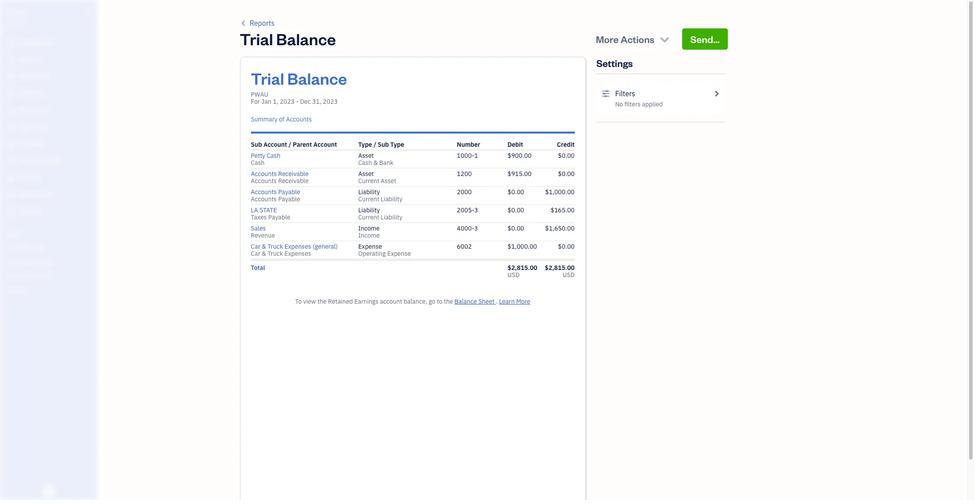 Task type: vqa. For each thing, say whether or not it's contained in the screenshot.
Balance to the top
yes



Task type: locate. For each thing, give the bounding box(es) containing it.
payable up la state taxes payable at the left top
[[278, 195, 300, 203]]

filters
[[625, 100, 641, 108]]

$2,815.00 down the $1,650.00
[[545, 264, 575, 272]]

$2,815.00 up learn more link
[[508, 264, 538, 272]]

timer image
[[6, 157, 16, 166]]

liability current liability
[[359, 188, 403, 203], [359, 206, 403, 222]]

chevronleft image
[[240, 18, 248, 28]]

2 2023 from the left
[[323, 98, 338, 106]]

liability current liability down asset current asset
[[359, 188, 403, 203]]

$2,815.00
[[508, 264, 538, 272], [545, 264, 575, 272]]

more right the learn
[[517, 298, 531, 306]]

current for accounts payable
[[359, 195, 380, 203]]

the right to
[[444, 298, 453, 306]]

current down asset cash & bank
[[359, 177, 380, 185]]

account up the petty cash link
[[264, 141, 287, 149]]

payable right taxes
[[268, 214, 290, 222]]

0 horizontal spatial $2,815.00
[[508, 264, 538, 272]]

1 horizontal spatial more
[[596, 33, 619, 45]]

balance
[[276, 28, 336, 49], [288, 68, 347, 89], [455, 298, 477, 306]]

accounts for accounts payable accounts payable
[[251, 195, 277, 203]]

3 for 4000-
[[475, 225, 478, 233]]

invoice image
[[6, 89, 16, 98]]

0 horizontal spatial usd
[[508, 271, 520, 279]]

0 horizontal spatial sub
[[251, 141, 262, 149]]

2023 left -
[[280, 98, 295, 106]]

expenses
[[285, 243, 311, 251], [285, 250, 311, 258]]

payable for accounts payable accounts payable
[[278, 195, 300, 203]]

team members image
[[7, 244, 95, 251]]

debit
[[508, 141, 523, 149]]

balance for trial balance pwau for jan 1, 2023 - dec 31, 2023
[[288, 68, 347, 89]]

1 horizontal spatial usd
[[563, 271, 575, 279]]

0 horizontal spatial pwau
[[7, 8, 27, 17]]

type up bank
[[391, 141, 405, 149]]

settings image
[[7, 287, 95, 294]]

2005-3
[[457, 206, 478, 214]]

1000-1
[[457, 152, 478, 160]]

petty
[[251, 152, 265, 160]]

2023 right 31,
[[323, 98, 338, 106]]

pwau up 'owner'
[[7, 8, 27, 17]]

1 horizontal spatial type
[[391, 141, 405, 149]]

0 vertical spatial trial
[[240, 28, 273, 49]]

2 horizontal spatial cash
[[359, 159, 372, 167]]

items and services image
[[7, 258, 95, 265]]

sales link
[[251, 225, 266, 233]]

cash up accounts receivable link on the top left of the page
[[251, 159, 265, 167]]

1 usd from the left
[[508, 271, 520, 279]]

trial
[[240, 28, 273, 49], [251, 68, 284, 89]]

asset
[[359, 152, 374, 160], [359, 170, 374, 178], [381, 177, 397, 185]]

$0.00
[[558, 152, 575, 160], [558, 170, 575, 178], [508, 188, 525, 196], [508, 206, 525, 214], [508, 225, 525, 233], [558, 243, 575, 251]]

more up settings
[[596, 33, 619, 45]]

0 vertical spatial current
[[359, 177, 380, 185]]

0 horizontal spatial type
[[359, 141, 372, 149]]

2 expenses from the top
[[285, 250, 311, 258]]

asset for cash
[[359, 152, 374, 160]]

0 vertical spatial pwau
[[7, 8, 27, 17]]

apps image
[[7, 230, 95, 237]]

no
[[616, 100, 624, 108]]

trial up the jan on the top left of page
[[251, 68, 284, 89]]

$2,815.00 usd down the $1,650.00
[[545, 264, 575, 279]]

payable
[[278, 188, 300, 196], [278, 195, 300, 203], [268, 214, 290, 222]]

accounts for summary of accounts
[[286, 115, 312, 123]]

0 horizontal spatial 2023
[[280, 98, 295, 106]]

1 liability current liability from the top
[[359, 188, 403, 203]]

accounts
[[286, 115, 312, 123], [251, 170, 277, 178], [251, 177, 277, 185], [251, 188, 277, 196], [251, 195, 277, 203]]

trial down 'reports'
[[240, 28, 273, 49]]

& down revenue
[[262, 243, 266, 251]]

0 horizontal spatial the
[[318, 298, 327, 306]]

2 $2,815.00 from the left
[[545, 264, 575, 272]]

income
[[359, 225, 380, 233], [359, 232, 380, 240]]

0 vertical spatial 3
[[475, 206, 478, 214]]

current inside asset current asset
[[359, 177, 380, 185]]

1 horizontal spatial 2023
[[323, 98, 338, 106]]

pwau inside trial balance pwau for jan 1, 2023 - dec 31, 2023
[[251, 91, 268, 99]]

trial inside trial balance pwau for jan 1, 2023 - dec 31, 2023
[[251, 68, 284, 89]]

account right parent
[[314, 141, 337, 149]]

3 up 4000-3
[[475, 206, 478, 214]]

car & truck expenses (general) link
[[251, 243, 338, 251]]

type
[[359, 141, 372, 149], [391, 141, 405, 149]]

estimate image
[[6, 72, 16, 81]]

/ left parent
[[289, 141, 291, 149]]

2 3 from the top
[[475, 225, 478, 233]]

sub up asset cash & bank
[[378, 141, 389, 149]]

$2,815.00 usd up learn more link
[[508, 264, 538, 279]]

1 horizontal spatial cash
[[267, 152, 281, 160]]

1 horizontal spatial $2,815.00 usd
[[545, 264, 575, 279]]

expense down income income
[[359, 243, 382, 251]]

3 current from the top
[[359, 214, 380, 222]]

cash right petty
[[267, 152, 281, 160]]

0 horizontal spatial /
[[289, 141, 291, 149]]

1 3 from the top
[[475, 206, 478, 214]]

1 horizontal spatial account
[[314, 141, 337, 149]]

car
[[251, 243, 260, 251], [251, 250, 260, 258]]

asset for current
[[359, 170, 374, 178]]

the right view
[[318, 298, 327, 306]]

pwau left 1,
[[251, 91, 268, 99]]

type up asset cash & bank
[[359, 141, 372, 149]]

$2,815.00 usd
[[508, 264, 538, 279], [545, 264, 575, 279]]

current for accounts receivable
[[359, 177, 380, 185]]

1 horizontal spatial pwau
[[251, 91, 268, 99]]

dashboard image
[[6, 39, 16, 47]]

31,
[[312, 98, 322, 106]]

to view the retained earnings account balance, go to the balance sheet . learn more
[[295, 298, 531, 306]]

/ up asset cash & bank
[[374, 141, 377, 149]]

1 2023 from the left
[[280, 98, 295, 106]]

expense operating expense
[[359, 243, 411, 258]]

0 horizontal spatial $2,815.00 usd
[[508, 264, 538, 279]]

&
[[374, 159, 378, 167], [262, 243, 266, 251], [262, 250, 266, 258]]

balance,
[[404, 298, 427, 306]]

usd
[[508, 271, 520, 279], [563, 271, 575, 279]]

1 vertical spatial 3
[[475, 225, 478, 233]]

2 liability current liability from the top
[[359, 206, 403, 222]]

balance for trial balance
[[276, 28, 336, 49]]

1000-
[[457, 152, 475, 160]]

2 current from the top
[[359, 195, 380, 203]]

1 vertical spatial $1,000.00
[[508, 243, 537, 251]]

current
[[359, 177, 380, 185], [359, 195, 380, 203], [359, 214, 380, 222]]

accounts payable link
[[251, 188, 300, 196]]

1 vertical spatial liability current liability
[[359, 206, 403, 222]]

trial balance pwau for jan 1, 2023 - dec 31, 2023
[[251, 68, 347, 106]]

cash up asset current asset
[[359, 159, 372, 167]]

car up total link at the bottom of page
[[251, 250, 260, 258]]

dec
[[300, 98, 311, 106]]

2 usd from the left
[[563, 271, 575, 279]]

1 vertical spatial pwau
[[251, 91, 268, 99]]

account
[[264, 141, 287, 149], [314, 141, 337, 149]]

1 / from the left
[[289, 141, 291, 149]]

1 horizontal spatial /
[[374, 141, 377, 149]]

sheet
[[479, 298, 495, 306]]

accounts receivable link
[[251, 170, 309, 178]]

accounts for accounts receivable accounts receivable
[[251, 177, 277, 185]]

/
[[289, 141, 291, 149], [374, 141, 377, 149]]

2 income from the top
[[359, 232, 380, 240]]

0 horizontal spatial account
[[264, 141, 287, 149]]

1 vertical spatial trial
[[251, 68, 284, 89]]

1 horizontal spatial sub
[[378, 141, 389, 149]]

1 horizontal spatial the
[[444, 298, 453, 306]]

expense right operating
[[388, 250, 411, 258]]

liability current liability for 2005-3
[[359, 206, 403, 222]]

2005-
[[457, 206, 475, 214]]

sub up petty
[[251, 141, 262, 149]]

1 current from the top
[[359, 177, 380, 185]]

0 vertical spatial liability current liability
[[359, 188, 403, 203]]

1 vertical spatial current
[[359, 195, 380, 203]]

asset down asset cash & bank
[[359, 170, 374, 178]]

1 $2,815.00 usd from the left
[[508, 264, 538, 279]]

1 truck from the top
[[268, 243, 283, 251]]

liability current liability up income income
[[359, 206, 403, 222]]

current for taxes payable
[[359, 214, 380, 222]]

2023
[[280, 98, 295, 106], [323, 98, 338, 106]]

1 account from the left
[[264, 141, 287, 149]]

0 vertical spatial $1,000.00
[[546, 188, 575, 196]]

1 expenses from the top
[[285, 243, 311, 251]]

3 for 2005-
[[475, 206, 478, 214]]

main element
[[0, 0, 120, 501]]

learn more link
[[499, 298, 531, 306]]

expense image
[[6, 123, 16, 132]]

0 vertical spatial more
[[596, 33, 619, 45]]

1 vertical spatial balance
[[288, 68, 347, 89]]

pwau
[[7, 8, 27, 17], [251, 91, 268, 99]]

3 down 2005-3
[[475, 225, 478, 233]]

balance inside trial balance pwau for jan 1, 2023 - dec 31, 2023
[[288, 68, 347, 89]]

1200
[[457, 170, 472, 178]]

2 car from the top
[[251, 250, 260, 258]]

car & truck expenses (general) car & truck expenses
[[251, 243, 338, 258]]

sub
[[251, 141, 262, 149], [378, 141, 389, 149]]

sales revenue
[[251, 225, 275, 240]]

cash inside asset cash & bank
[[359, 159, 372, 167]]

& up total link at the bottom of page
[[262, 250, 266, 258]]

2 vertical spatial current
[[359, 214, 380, 222]]

asset down type / sub type
[[359, 152, 374, 160]]

payable inside la state taxes payable
[[268, 214, 290, 222]]

receivable
[[278, 170, 309, 178], [278, 177, 309, 185]]

& left bank
[[374, 159, 378, 167]]

asset inside asset cash & bank
[[359, 152, 374, 160]]

current up income income
[[359, 214, 380, 222]]

car down revenue
[[251, 243, 260, 251]]

0 vertical spatial balance
[[276, 28, 336, 49]]

la
[[251, 206, 258, 214]]

asset down bank
[[381, 177, 397, 185]]

2 account from the left
[[314, 141, 337, 149]]

more inside dropdown button
[[596, 33, 619, 45]]

jan
[[262, 98, 272, 106]]

1 horizontal spatial $2,815.00
[[545, 264, 575, 272]]

money image
[[6, 174, 16, 182]]

1 vertical spatial more
[[517, 298, 531, 306]]

taxes
[[251, 214, 267, 222]]

actions
[[621, 33, 655, 45]]

current down asset current asset
[[359, 195, 380, 203]]

learn
[[499, 298, 515, 306]]



Task type: describe. For each thing, give the bounding box(es) containing it.
for
[[251, 98, 260, 106]]

pwau inside main "element"
[[7, 8, 27, 17]]

sub account / parent account
[[251, 141, 337, 149]]

summary
[[251, 115, 278, 123]]

1 type from the left
[[359, 141, 372, 149]]

0 horizontal spatial cash
[[251, 159, 265, 167]]

2 the from the left
[[444, 298, 453, 306]]

bank
[[380, 159, 394, 167]]

summary of accounts
[[251, 115, 312, 123]]

1 income from the top
[[359, 225, 380, 233]]

.
[[496, 298, 498, 306]]

$165.00
[[551, 206, 575, 214]]

2 sub from the left
[[378, 141, 389, 149]]

income income
[[359, 225, 380, 240]]

1 sub from the left
[[251, 141, 262, 149]]

settings
[[597, 57, 633, 69]]

reports button
[[240, 18, 275, 28]]

2 receivable from the top
[[278, 177, 309, 185]]

settings image
[[602, 88, 610, 99]]

credit
[[557, 141, 575, 149]]

project image
[[6, 140, 16, 149]]

chevronright image
[[713, 88, 721, 99]]

$1,650.00
[[546, 225, 575, 233]]

bank connections image
[[7, 273, 95, 280]]

number
[[457, 141, 481, 149]]

to
[[437, 298, 443, 306]]

1 car from the top
[[251, 243, 260, 251]]

& inside asset cash & bank
[[374, 159, 378, 167]]

owner
[[7, 18, 23, 24]]

accounts payable accounts payable
[[251, 188, 300, 203]]

1
[[475, 152, 478, 160]]

2 / from the left
[[374, 141, 377, 149]]

asset current asset
[[359, 170, 397, 185]]

state
[[260, 206, 277, 214]]

la state taxes payable
[[251, 206, 290, 222]]

retained
[[328, 298, 353, 306]]

1 receivable from the top
[[278, 170, 309, 178]]

trial for trial balance
[[240, 28, 273, 49]]

1 $2,815.00 from the left
[[508, 264, 538, 272]]

trial for trial balance pwau for jan 1, 2023 - dec 31, 2023
[[251, 68, 284, 89]]

1 the from the left
[[318, 298, 327, 306]]

-
[[296, 98, 299, 106]]

1 horizontal spatial expense
[[388, 250, 411, 258]]

4000-3
[[457, 225, 478, 233]]

liability current liability for 2000
[[359, 188, 403, 203]]

trial balance
[[240, 28, 336, 49]]

6002
[[457, 243, 472, 251]]

total
[[251, 264, 265, 272]]

cash for petty cash cash
[[267, 152, 281, 160]]

filters
[[616, 89, 636, 98]]

asset cash & bank
[[359, 152, 394, 167]]

send… button
[[683, 28, 728, 50]]

type / sub type
[[359, 141, 405, 149]]

0 horizontal spatial more
[[517, 298, 531, 306]]

pwau owner
[[7, 8, 27, 24]]

freshbooks image
[[42, 487, 56, 497]]

cash for asset cash & bank
[[359, 159, 372, 167]]

2 vertical spatial balance
[[455, 298, 477, 306]]

chart image
[[6, 190, 16, 199]]

no filters applied
[[616, 100, 663, 108]]

send…
[[691, 33, 720, 45]]

0 horizontal spatial expense
[[359, 243, 382, 251]]

report image
[[6, 207, 16, 216]]

client image
[[6, 55, 16, 64]]

more actions
[[596, 33, 655, 45]]

operating
[[359, 250, 386, 258]]

2000
[[457, 188, 472, 196]]

payable down accounts receivable accounts receivable
[[278, 188, 300, 196]]

accounts receivable accounts receivable
[[251, 170, 309, 185]]

of
[[279, 115, 285, 123]]

reports
[[250, 19, 275, 28]]

(general)
[[313, 243, 338, 251]]

petty cash cash
[[251, 152, 281, 167]]

to
[[295, 298, 302, 306]]

$900.00
[[508, 152, 532, 160]]

balance sheet link
[[455, 298, 496, 306]]

1 horizontal spatial $1,000.00
[[546, 188, 575, 196]]

revenue
[[251, 232, 275, 240]]

view
[[303, 298, 316, 306]]

4000-
[[457, 225, 475, 233]]

2 type from the left
[[391, 141, 405, 149]]

payable for la state taxes payable
[[268, 214, 290, 222]]

parent
[[293, 141, 312, 149]]

earnings
[[355, 298, 379, 306]]

sales
[[251, 225, 266, 233]]

account
[[380, 298, 402, 306]]

la state link
[[251, 206, 277, 214]]

total link
[[251, 264, 265, 272]]

1,
[[273, 98, 278, 106]]

2 $2,815.00 usd from the left
[[545, 264, 575, 279]]

petty cash link
[[251, 152, 281, 160]]

more actions button
[[588, 28, 679, 50]]

0 horizontal spatial $1,000.00
[[508, 243, 537, 251]]

payment image
[[6, 106, 16, 115]]

2 truck from the top
[[268, 250, 283, 258]]

go
[[429, 298, 436, 306]]

chevrondown image
[[659, 33, 671, 45]]

$915.00
[[508, 170, 532, 178]]

applied
[[643, 100, 663, 108]]



